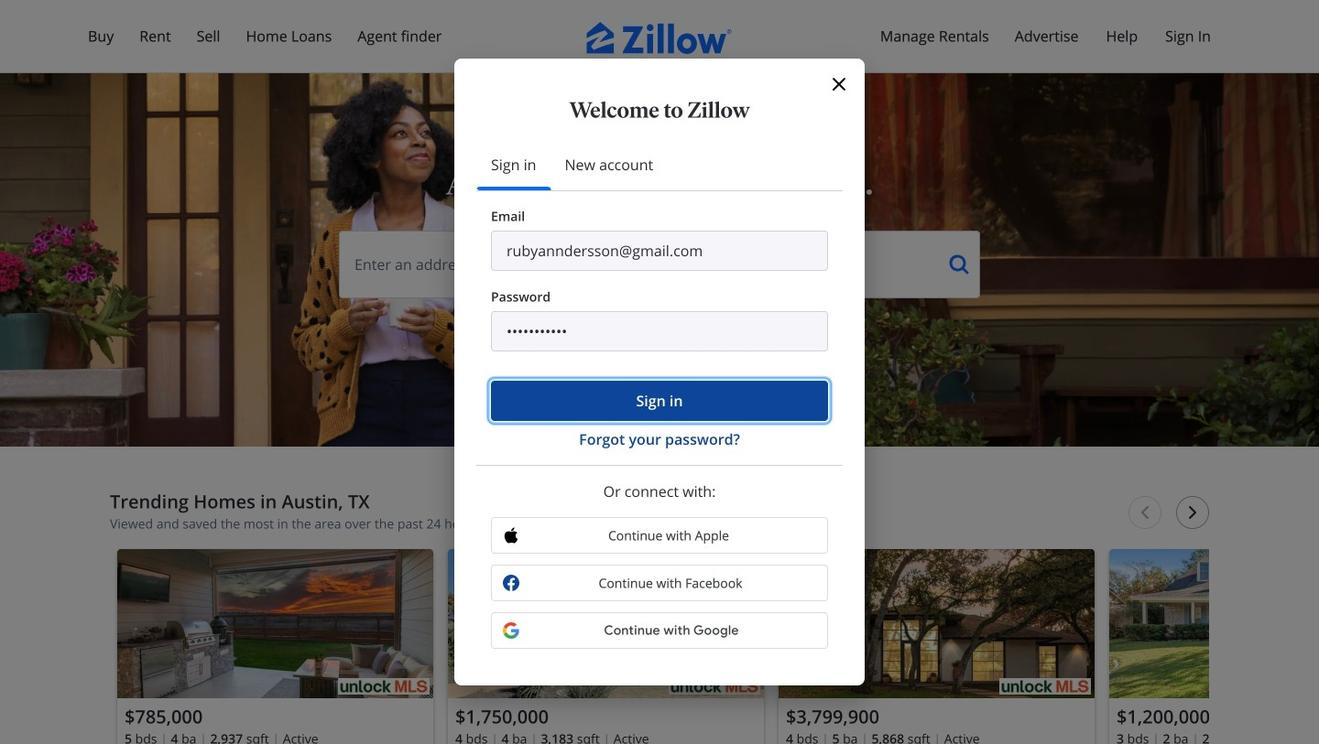 Task type: vqa. For each thing, say whether or not it's contained in the screenshot.
268 RESULTS
no



Task type: describe. For each thing, give the bounding box(es) containing it.
5012 valburn ct, austin, tx 78731 image
[[448, 550, 764, 699]]

5012 valburn ct, austin, tx 78731 element
[[448, 550, 764, 745]]

2009 apricot glen dr, austin, tx 78746 element
[[1110, 550, 1319, 745]]

authentication tabs tab list
[[476, 139, 843, 191]]

2009 apricot glen dr, austin, tx 78746 image
[[1110, 550, 1319, 699]]

8512 silverthorne st, austin, tx 78744 image
[[117, 550, 433, 699]]

4 group from the left
[[1110, 550, 1319, 745]]

home recommendations carousel element
[[110, 491, 1319, 745]]

zillow logo image
[[586, 22, 733, 54]]

sign in actions group
[[491, 381, 828, 451]]



Task type: locate. For each thing, give the bounding box(es) containing it.
listing provided by unlock mls image inside 8512 silverthorne st, austin, tx 78744 element
[[338, 679, 430, 695]]

list
[[110, 542, 1319, 745]]

None submit
[[491, 381, 828, 421]]

dialog
[[454, 59, 865, 686]]

listing provided by unlock mls image
[[338, 679, 430, 695], [669, 679, 760, 695], [1000, 679, 1091, 695]]

listing provided by unlock mls image for 8512 silverthorne st, austin, tx 78744 image on the bottom left
[[338, 679, 430, 695]]

listing provided by unlock mls image for the 5012 valburn ct, austin, tx 78731 image
[[669, 679, 760, 695]]

2 horizontal spatial listing provided by unlock mls image
[[1000, 679, 1091, 695]]

2 group from the left
[[448, 550, 764, 745]]

8512 silverthorne st, austin, tx 78744 element
[[117, 550, 433, 745]]

1 group from the left
[[117, 550, 433, 745]]

3 listing provided by unlock mls image from the left
[[1000, 679, 1091, 695]]

Enter email email field
[[491, 231, 828, 271]]

listing provided by unlock mls image for 2900 willowbridge cir, austin, tx 78703 image on the bottom
[[1000, 679, 1091, 695]]

group
[[117, 550, 433, 745], [448, 550, 764, 745], [779, 550, 1095, 745], [1110, 550, 1319, 745]]

Enter password password field
[[491, 312, 828, 352]]

main navigation
[[0, 0, 1319, 302]]

2900 willowbridge cir, austin, tx 78703 element
[[779, 550, 1095, 745]]

1 horizontal spatial listing provided by unlock mls image
[[669, 679, 760, 695]]

listing provided by unlock mls image inside 2900 willowbridge cir, austin, tx 78703 element
[[1000, 679, 1091, 695]]

0 horizontal spatial listing provided by unlock mls image
[[338, 679, 430, 695]]

2 listing provided by unlock mls image from the left
[[669, 679, 760, 695]]

listing provided by unlock mls image inside 5012 valburn ct, austin, tx 78731 element
[[669, 679, 760, 695]]

2900 willowbridge cir, austin, tx 78703 image
[[779, 550, 1095, 699]]

3 group from the left
[[779, 550, 1095, 745]]

1 listing provided by unlock mls image from the left
[[338, 679, 430, 695]]



